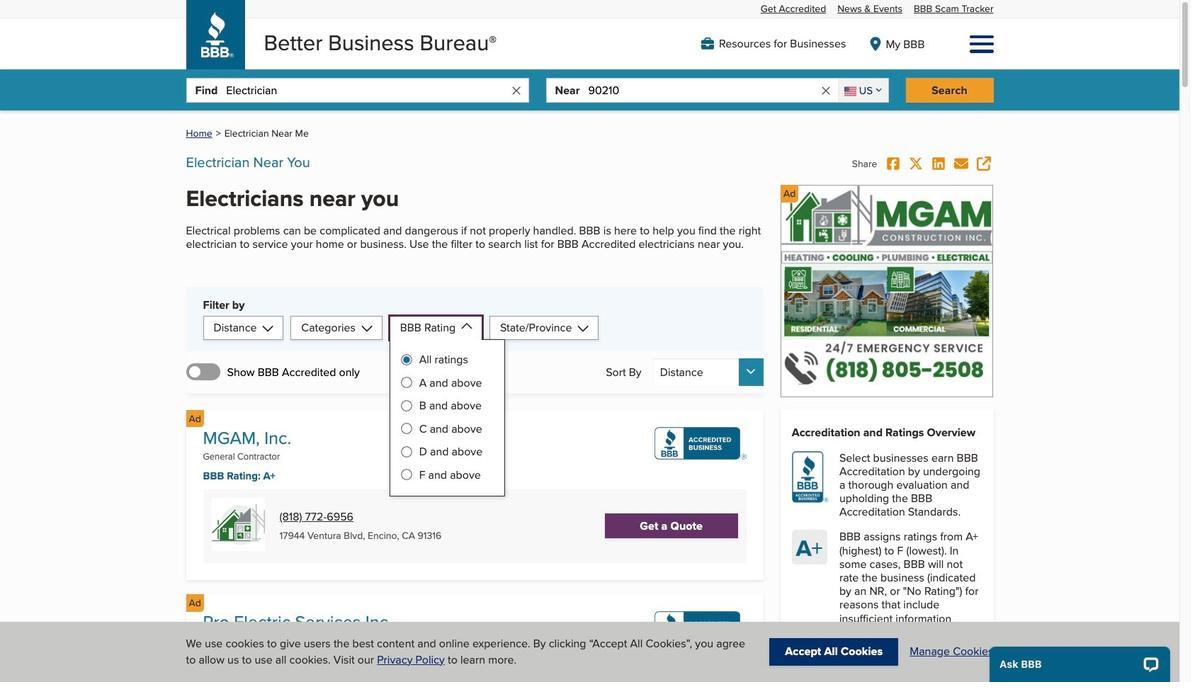 Task type: describe. For each thing, give the bounding box(es) containing it.
accreditation standards image
[[792, 451, 829, 503]]

businesses, charities, category search field
[[226, 79, 510, 102]]

clear search image
[[510, 84, 523, 97]]



Task type: locate. For each thing, give the bounding box(es) containing it.
1 accredited business image from the top
[[655, 427, 747, 460]]

clear search image
[[820, 84, 833, 97]]

group
[[401, 353, 494, 482]]

1 vertical spatial accredited business image
[[655, 612, 747, 644]]

2 accredited business image from the top
[[655, 612, 747, 644]]

accredited business image
[[655, 427, 747, 460], [655, 612, 747, 644]]

None field
[[838, 79, 889, 102]]

0 vertical spatial accredited business image
[[655, 427, 747, 460]]

None button
[[653, 358, 764, 386]]

mgam, inc. image
[[781, 185, 994, 398]]

city, state or zip field
[[589, 79, 820, 102]]



Task type: vqa. For each thing, say whether or not it's contained in the screenshot.
MGAM, Inc. image
yes



